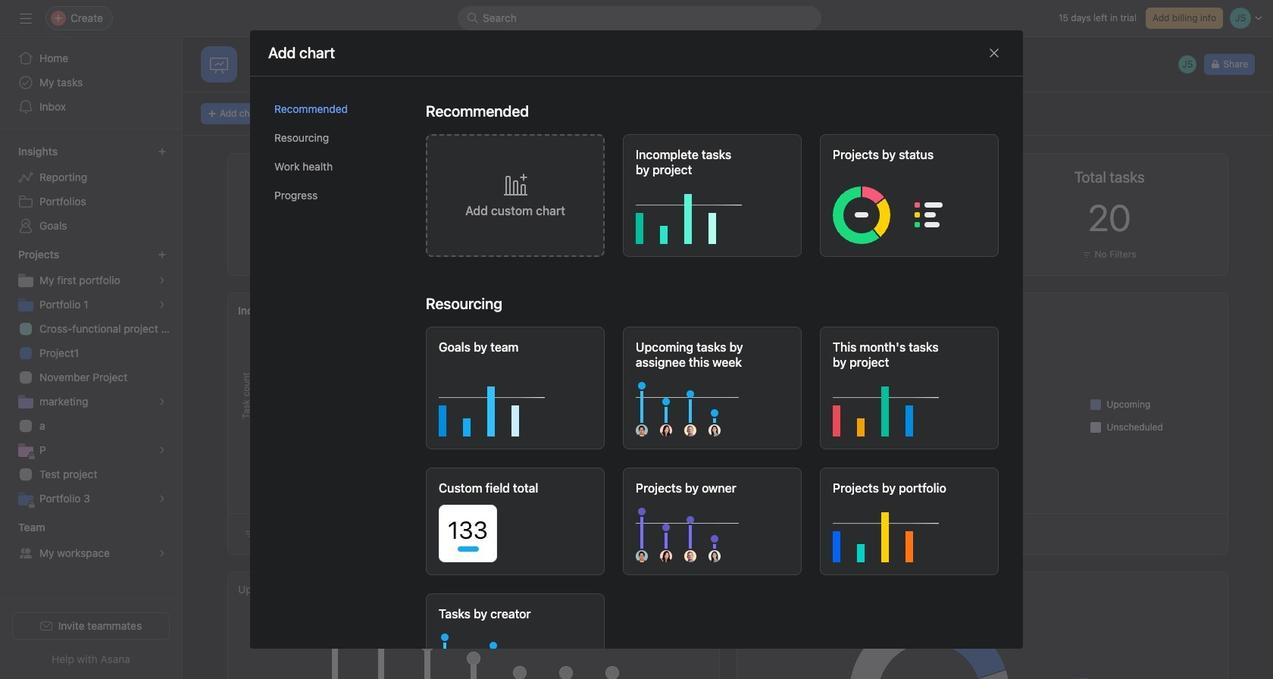 Task type: locate. For each thing, give the bounding box(es) containing it.
1 vertical spatial image of a multicolored column chart image
[[833, 502, 988, 562]]

prominent image
[[467, 12, 479, 24]]

1 vertical spatial image of a blue lollipop chart image
[[439, 627, 594, 679]]

insights element
[[0, 138, 182, 241]]

report image
[[210, 55, 228, 74]]

0 vertical spatial image of a multicolored column chart image
[[833, 376, 988, 436]]

show options image
[[385, 67, 397, 79]]

1 horizontal spatial image of a blue lollipop chart image
[[636, 376, 791, 436]]

image of a numeric rollup card image
[[439, 502, 594, 562]]

image of a multicolored column chart image
[[833, 376, 988, 436], [833, 502, 988, 562]]

1 image of a multicolored column chart image from the top
[[833, 376, 988, 436]]

0 horizontal spatial image of a blue lollipop chart image
[[439, 627, 594, 679]]

image of a blue column chart image
[[439, 376, 594, 436]]

list box
[[458, 6, 822, 30]]

image of a blue lollipop chart image
[[636, 376, 791, 436], [439, 627, 594, 679]]



Task type: describe. For each thing, give the bounding box(es) containing it.
add to starred image
[[406, 67, 418, 79]]

hide sidebar image
[[20, 12, 32, 24]]

teams element
[[0, 514, 182, 569]]

image of a multicolored donut chart image
[[833, 183, 988, 244]]

image of a green column chart image
[[636, 183, 791, 244]]

projects element
[[0, 241, 182, 514]]

2 image of a multicolored column chart image from the top
[[833, 502, 988, 562]]

0 vertical spatial image of a blue lollipop chart image
[[636, 376, 791, 436]]

global element
[[0, 37, 182, 128]]

close image
[[989, 47, 1001, 59]]

image of a purple lollipop chart image
[[636, 502, 791, 562]]



Task type: vqa. For each thing, say whether or not it's contained in the screenshot.
list box
yes



